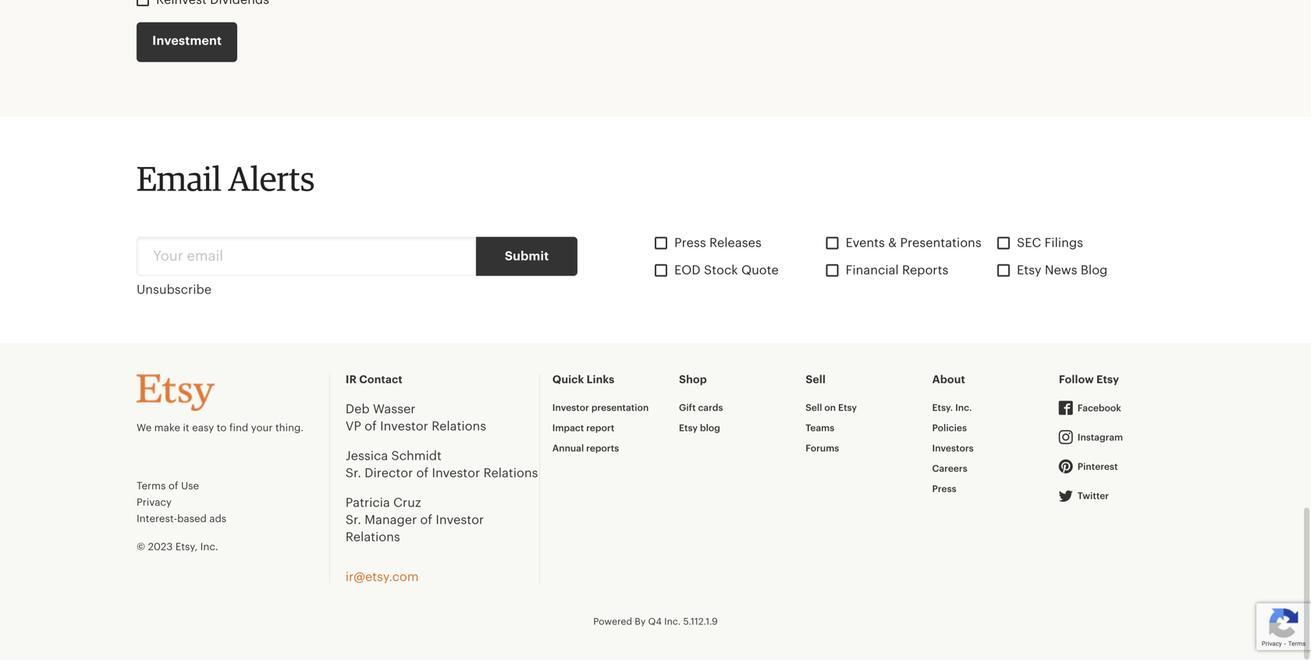 Task type: locate. For each thing, give the bounding box(es) containing it.
sell left on
[[806, 405, 823, 414]]

1 horizontal spatial inc.
[[665, 618, 681, 628]]

sr. for sr. manager of investor relations
[[346, 515, 362, 528]]

0 vertical spatial relations
[[432, 422, 487, 434]]

etsy
[[1018, 266, 1042, 278], [1097, 376, 1120, 387], [839, 405, 858, 414], [679, 425, 698, 434]]

2 sr. from the top
[[346, 515, 362, 528]]

terms of use link
[[137, 483, 199, 493]]

blog
[[700, 425, 721, 434]]

0 vertical spatial sr.
[[346, 469, 362, 481]]

events & presentations
[[846, 238, 982, 251]]

investor presentation
[[553, 405, 649, 414]]

inc. for © 2023 etsy, inc.
[[200, 544, 218, 554]]

quote
[[742, 266, 779, 278]]

financial reports
[[846, 266, 949, 278]]

press up eod
[[675, 238, 707, 251]]

investor down wasser
[[380, 422, 429, 434]]

2 sell from the top
[[806, 405, 823, 414]]

sell up on
[[806, 376, 826, 387]]

interest-
[[137, 515, 177, 526]]

gift cards
[[679, 405, 723, 414]]

etsy. inc. link
[[933, 405, 973, 414]]

pinterest
[[1078, 463, 1119, 473]]

1 vertical spatial sell
[[806, 405, 823, 414]]

cards
[[699, 405, 723, 414]]

teams
[[806, 425, 835, 434]]

press
[[675, 238, 707, 251], [933, 486, 957, 495]]

we make it easy to find your thing.
[[137, 424, 304, 435]]

etsy down gift
[[679, 425, 698, 434]]

sr. inside patricia cruz sr. manager of investor relations
[[346, 515, 362, 528]]

deb
[[346, 405, 370, 417]]

relations inside patricia cruz sr. manager of investor relations
[[346, 533, 400, 545]]

2 vertical spatial relations
[[346, 533, 400, 545]]

twitter
[[1078, 493, 1110, 502]]

terms
[[137, 483, 166, 493]]

pinterest link
[[1059, 461, 1119, 477]]

1 vertical spatial relations
[[484, 469, 538, 481]]

0 horizontal spatial press
[[675, 238, 707, 251]]

2 horizontal spatial inc.
[[956, 405, 973, 414]]

etsy,
[[175, 544, 198, 554]]

of inside jessica schmidt sr. director of investor relations
[[417, 469, 429, 481]]

etsy news blog
[[1018, 266, 1108, 278]]

©
[[137, 544, 145, 554]]

1 vertical spatial press
[[933, 486, 957, 495]]

patricia
[[346, 498, 390, 511]]

None submit
[[476, 238, 578, 277]]

sr. down jessica
[[346, 469, 362, 481]]

etsy logo image
[[137, 376, 215, 412]]

of left 'use'
[[169, 483, 178, 493]]

of down cruz
[[420, 515, 433, 528]]

annual
[[553, 445, 584, 454]]

of down schmidt
[[417, 469, 429, 481]]

investors
[[933, 445, 974, 454]]

etsy. inc.
[[933, 405, 973, 414]]

vp
[[346, 422, 361, 434]]

of inside patricia cruz sr. manager of investor relations
[[420, 515, 433, 528]]

investor down schmidt
[[432, 469, 480, 481]]

of inside deb wasser vp of investor relations
[[365, 422, 377, 434]]

manager
[[365, 515, 417, 528]]

ir@etsy.com
[[346, 572, 419, 585]]

5.112.1.9
[[684, 618, 718, 628]]

1 sell from the top
[[806, 376, 826, 387]]

reports
[[903, 266, 949, 278]]

use
[[181, 483, 199, 493]]

none submit inside email alerts 'footer'
[[476, 238, 578, 277]]

contact
[[359, 376, 403, 387]]

easy
[[192, 424, 214, 435]]

unsubscribe link
[[137, 285, 313, 298]]

inc. right etsy.
[[956, 405, 973, 414]]

sr. inside jessica schmidt sr. director of investor relations
[[346, 469, 362, 481]]

facebook
[[1078, 405, 1122, 414]]

powered by q4 inc. 5.112.1.9
[[594, 618, 718, 628]]

of right vp
[[365, 422, 377, 434]]

releases
[[710, 238, 762, 251]]

presentation
[[592, 405, 649, 414]]

etsy blog link
[[679, 425, 721, 434]]

0 vertical spatial press
[[675, 238, 707, 251]]

investor
[[553, 405, 590, 414], [380, 422, 429, 434], [432, 469, 480, 481], [436, 515, 484, 528]]

press down the careers link
[[933, 486, 957, 495]]

investor presentation link
[[553, 405, 649, 414]]

etsy.
[[933, 405, 954, 414]]

forums
[[806, 445, 840, 454]]

investor inside jessica schmidt sr. director of investor relations
[[432, 469, 480, 481]]

etsy right on
[[839, 405, 858, 414]]

relations
[[432, 422, 487, 434], [484, 469, 538, 481], [346, 533, 400, 545]]

inc. right etsy,
[[200, 544, 218, 554]]

© 2023 etsy, inc.
[[137, 544, 218, 554]]

teams link
[[806, 425, 835, 434]]

sr. down patricia
[[346, 515, 362, 528]]

of inside terms of use privacy interest-based ads
[[169, 483, 178, 493]]

to
[[217, 424, 227, 435]]

investor down jessica schmidt sr. director of investor relations
[[436, 515, 484, 528]]

patricia cruz sr. manager of investor relations
[[346, 498, 484, 545]]

2 vertical spatial inc.
[[665, 618, 681, 628]]

eod stock quote
[[675, 266, 779, 278]]

relations for jessica schmidt sr. director of investor relations
[[484, 469, 538, 481]]

1 sr. from the top
[[346, 469, 362, 481]]

inc. right q4
[[665, 618, 681, 628]]

0 vertical spatial sell
[[806, 376, 826, 387]]

links
[[587, 376, 615, 387]]

investor up impact
[[553, 405, 590, 414]]

1 horizontal spatial press
[[933, 486, 957, 495]]

relations inside jessica schmidt sr. director of investor relations
[[484, 469, 538, 481]]

1 vertical spatial sr.
[[346, 515, 362, 528]]

presentations
[[901, 238, 982, 251]]

wasser
[[373, 405, 416, 417]]

0 horizontal spatial inc.
[[200, 544, 218, 554]]

1 vertical spatial inc.
[[200, 544, 218, 554]]

careers
[[933, 465, 968, 475]]

sec filings
[[1018, 238, 1084, 251]]

follow
[[1059, 376, 1095, 387]]

inc.
[[956, 405, 973, 414], [200, 544, 218, 554], [665, 618, 681, 628]]

sr.
[[346, 469, 362, 481], [346, 515, 362, 528]]

instagram link
[[1059, 431, 1124, 447]]



Task type: vqa. For each thing, say whether or not it's contained in the screenshot.
Sell corresponding to Sell
yes



Task type: describe. For each thing, give the bounding box(es) containing it.
instagram
[[1078, 434, 1124, 443]]

sr. for sr. director of investor relations
[[346, 469, 362, 481]]

investment
[[152, 36, 222, 48]]

blog
[[1081, 266, 1108, 278]]

quick
[[553, 376, 584, 387]]

email alerts footer
[[0, 118, 1312, 661]]

quick links
[[553, 376, 615, 387]]

follow etsy
[[1059, 376, 1120, 387]]

news
[[1045, 266, 1078, 278]]

it
[[183, 424, 190, 435]]

ir
[[346, 376, 357, 387]]

find
[[229, 424, 249, 435]]

terms of use privacy interest-based ads
[[137, 483, 227, 526]]

events
[[846, 238, 885, 251]]

press for press releases
[[675, 238, 707, 251]]

investment button
[[137, 23, 237, 63]]

unsubscribe
[[137, 285, 212, 298]]

impact report link
[[553, 425, 615, 434]]

&
[[889, 238, 898, 251]]

etsy down sec
[[1018, 266, 1042, 278]]

careers link
[[933, 465, 968, 475]]

press releases
[[675, 238, 762, 251]]

forums link
[[806, 445, 840, 454]]

policies
[[933, 425, 968, 434]]

privacy link
[[137, 499, 172, 509]]

powered
[[594, 618, 633, 628]]

alerts
[[228, 165, 315, 199]]

sell for sell
[[806, 376, 826, 387]]

annual reports
[[553, 445, 619, 454]]

filings
[[1045, 238, 1084, 251]]

impact report
[[553, 425, 615, 434]]

your
[[251, 424, 273, 435]]

interest-based ads link
[[137, 515, 227, 526]]

inc. for powered by q4 inc. 5.112.1.9
[[665, 618, 681, 628]]

email alerts
[[137, 165, 315, 199]]

relations inside deb wasser vp of investor relations
[[432, 422, 487, 434]]

q4
[[649, 618, 662, 628]]

investors link
[[933, 445, 974, 454]]

privacy
[[137, 499, 172, 509]]

jessica
[[346, 451, 388, 464]]

by
[[635, 618, 646, 628]]

gift cards link
[[679, 405, 723, 414]]

press for press link
[[933, 486, 957, 495]]

about
[[933, 376, 966, 387]]

reports
[[587, 445, 619, 454]]

facebook link
[[1059, 402, 1122, 418]]

report
[[587, 425, 615, 434]]

0 vertical spatial inc.
[[956, 405, 973, 414]]

etsy blog
[[679, 425, 721, 434]]

ads
[[210, 515, 227, 526]]

financial
[[846, 266, 899, 278]]

sec
[[1018, 238, 1042, 251]]

twitter link
[[1059, 490, 1110, 506]]

Your email text field
[[137, 238, 476, 277]]

eod
[[675, 266, 701, 278]]

annual reports link
[[553, 445, 619, 454]]

relations for patricia cruz sr. manager of investor relations
[[346, 533, 400, 545]]

on
[[825, 405, 836, 414]]

investor inside patricia cruz sr. manager of investor relations
[[436, 515, 484, 528]]

etsy up 'facebook'
[[1097, 376, 1120, 387]]

sell on etsy link
[[806, 405, 858, 414]]

schmidt
[[392, 451, 442, 464]]

stock
[[704, 266, 739, 278]]

deb wasser vp of investor relations
[[346, 405, 487, 434]]

director
[[365, 469, 413, 481]]

jessica schmidt sr. director of investor relations
[[346, 451, 538, 481]]

email
[[137, 165, 222, 199]]

investor inside deb wasser vp of investor relations
[[380, 422, 429, 434]]

sell for sell on etsy
[[806, 405, 823, 414]]

cruz
[[394, 498, 421, 511]]

ir@etsy.com link
[[346, 572, 419, 585]]

impact
[[553, 425, 584, 434]]

policies link
[[933, 425, 968, 434]]

2023
[[148, 544, 173, 554]]

thing.
[[276, 424, 304, 435]]

based
[[177, 515, 207, 526]]



